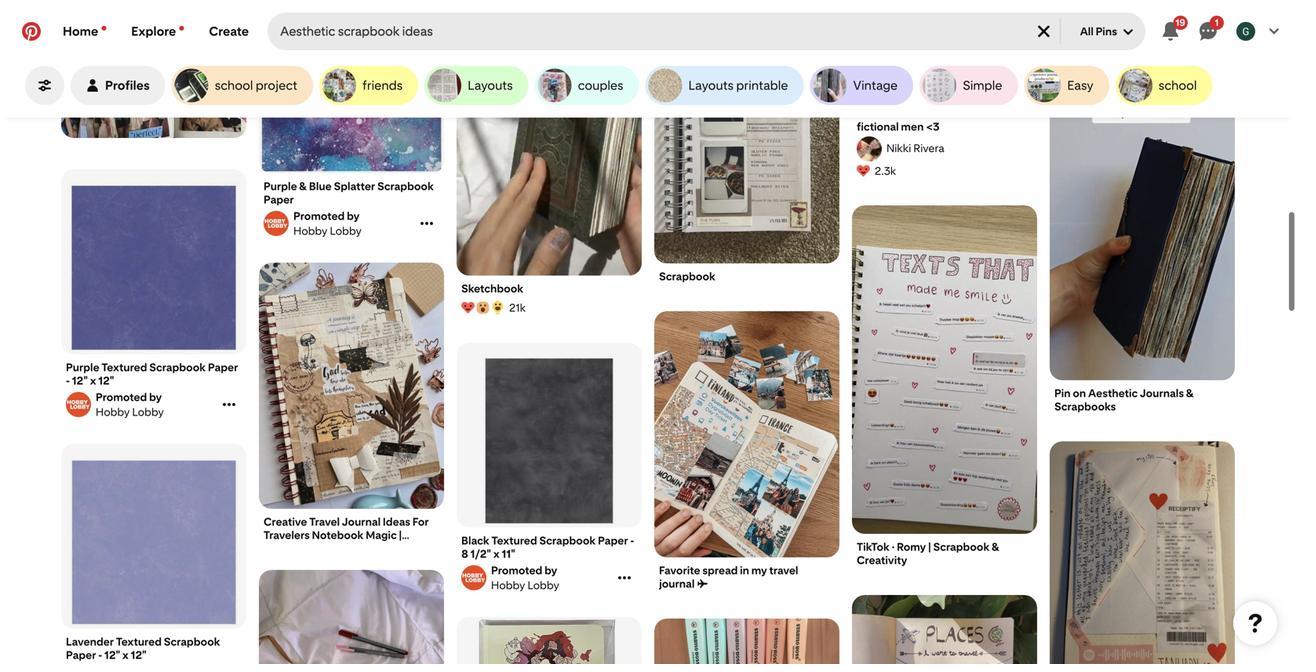 Task type: vqa. For each thing, say whether or not it's contained in the screenshot.
Prices May Vary. Unique Art Design: Seasonstorm Stickers Are In Unique And Beautiful Art Designs. Vibrant Colors, Amazing Quality And Vast Variety Of Stickers Will Make You Daily Planner Or Journal Even More Funny And Efficient. Enjoy High Quality: They Are Super Thin Self-Adhesive Synthenic Paper Stickers With High Resolution Colorful Printing, Anti-Uv, Non-Fading, Waterproof And Tearing Resistance. Proper Size: The Sticker Sheet Size Is 8X10 Inches (21Cmx26Cm) And Each Sticker Die Size Is 1-2 Image
no



Task type: locate. For each thing, give the bounding box(es) containing it.
2 notifications image from the left
[[179, 26, 184, 31]]

layouts inside "link"
[[468, 78, 513, 93]]

hobby lobby link down purple textured scrapbook paper - 12" x 12"
[[64, 391, 219, 419]]

0 vertical spatial x
[[90, 374, 96, 388]]

creative
[[264, 516, 307, 529]]

&
[[299, 180, 307, 193], [1187, 387, 1194, 400], [992, 541, 1000, 554]]

filter image
[[38, 79, 51, 92]]

blue
[[309, 180, 332, 193]]

1 horizontal spatial -
[[98, 649, 102, 662]]

0 horizontal spatial &
[[299, 180, 307, 193]]

- inside purple textured scrapbook paper - 12" x 12"
[[66, 374, 70, 388]]

1 horizontal spatial purple
[[264, 180, 297, 193]]

2 vertical spatial hobby lobby
[[491, 579, 560, 593]]

journal down travel
[[316, 542, 354, 556]]

hobby lobby down the 11"
[[491, 579, 560, 593]]

2 horizontal spatial &
[[1187, 387, 1194, 400]]

purple
[[264, 180, 297, 193], [66, 361, 99, 374]]

| down for
[[421, 542, 424, 556]]

simple
[[963, 78, 1003, 93]]

paper for lavender textured scrapbook paper - 12" x 12"
[[66, 649, 96, 662]]

0 horizontal spatial -
[[66, 374, 70, 388]]

1 horizontal spatial school
[[1159, 78, 1197, 93]]

hobby lobby link for paper
[[261, 210, 417, 238]]

1 vertical spatial x
[[493, 548, 500, 561]]

home
[[63, 24, 98, 39]]

2 vertical spatial -
[[98, 649, 102, 662]]

x for lavender textured scrapbook paper - 12" x 12"
[[122, 649, 129, 662]]

lobby down purple textured scrapbook paper - 12" x 12"
[[132, 406, 164, 419]]

aesthetic right "on"
[[1089, 387, 1138, 400]]

Search text field
[[280, 13, 1022, 50]]

hobby
[[294, 224, 328, 238], [96, 406, 130, 419], [491, 579, 525, 593]]

dropdown image
[[1124, 28, 1133, 37]]

paper inside purple textured scrapbook paper - 12" x 12"
[[208, 361, 238, 374]]

1/2"
[[471, 548, 491, 561]]

purple inside 'purple & blue splatter scrapbook paper'
[[264, 180, 297, 193]]

notifications image inside home link
[[101, 26, 106, 31]]

<3
[[926, 120, 940, 133]]

friends
[[363, 78, 403, 93]]

all pins button
[[1068, 13, 1146, 50]]

0 vertical spatial textured
[[102, 361, 147, 374]]

0 horizontal spatial notifications image
[[101, 26, 106, 31]]

pin on aesthetic journals & scrapbooks link
[[1055, 387, 1231, 414]]

purple textured scrapbook paper - 12" x 12"
[[66, 361, 238, 388]]

0 horizontal spatial hobby lobby
[[96, 406, 164, 419]]

favorite
[[659, 564, 701, 578]]

lobby
[[330, 224, 362, 238], [132, 406, 164, 419], [528, 579, 560, 593]]

1 horizontal spatial x
[[122, 649, 129, 662]]

dimensions: 12" x 12" material: paper color: purple, blue, white & teal care & safety: acid & lignin free quantity: 1 embellish your scrapbooking and paper crafts with purple & blue splatter scrapbook paper. this high-quality paper features hues of rich purple and blue with an exciting splatter pattern overtop. design your own cards, personalize a family photo album, and more with a few sheets of this versatile scrapbook paper. image
[[259, 0, 444, 173]]

2 layouts from the left
[[689, 78, 734, 93]]

12"
[[72, 374, 88, 388], [98, 374, 114, 388], [104, 649, 120, 662], [131, 649, 147, 662]]

1 vertical spatial lobby
[[132, 406, 164, 419]]

hobby lobby down 'purple & blue splatter scrapbook paper'
[[294, 224, 362, 238]]

0 horizontal spatial school
[[215, 78, 253, 93]]

black textured scrapbook paper - 8 1/2" x 11"
[[462, 535, 635, 561]]

profiles link
[[71, 66, 165, 105]]

1 vertical spatial aesthetic
[[264, 542, 313, 556]]

travelers
[[264, 529, 310, 542]]

layouts
[[468, 78, 513, 93], [689, 78, 734, 93]]

school
[[215, 78, 253, 93], [1159, 78, 1197, 93]]

1 horizontal spatial this contains an image of: image
[[1050, 0, 1236, 21]]

tiktok
[[857, 541, 890, 554]]

2 horizontal spatial x
[[493, 548, 500, 561]]

1 vertical spatial journal
[[316, 542, 354, 556]]

0 vertical spatial -
[[66, 374, 70, 388]]

2 vertical spatial &
[[992, 541, 1000, 554]]

1
[[1215, 17, 1219, 28]]

2 vertical spatial lobby
[[528, 579, 560, 593]]

this contains an image of: about me page in my bullet journal 🤩 image
[[655, 619, 840, 665]]

- inside black textured scrapbook paper - 8 1/2" x 11"
[[631, 535, 635, 548]]

1 vertical spatial textured
[[492, 535, 537, 548]]

2 vertical spatial hobby lobby link
[[459, 564, 615, 593]]

pin
[[1055, 387, 1071, 400]]

aesthetic down creative
[[264, 542, 313, 556]]

2 horizontal spatial hobby lobby
[[491, 579, 560, 593]]

hobby down purple textured scrapbook paper - 12" x 12"
[[96, 406, 130, 419]]

1 notifications image from the left
[[101, 26, 106, 31]]

2 horizontal spatial |
[[929, 541, 932, 554]]

hobby lobby link for 12"
[[64, 391, 219, 419]]

0 vertical spatial journal
[[342, 516, 381, 529]]

0 vertical spatial hobby lobby link
[[261, 210, 417, 238]]

0 horizontal spatial hobby
[[96, 406, 130, 419]]

2 horizontal spatial hobby lobby link
[[459, 564, 615, 593]]

notebook
[[312, 529, 364, 542]]

0 horizontal spatial purple
[[66, 361, 99, 374]]

hobby down the 11"
[[491, 579, 525, 593]]

scrapbook link
[[659, 270, 835, 283]]

0 horizontal spatial hobby lobby link
[[64, 391, 219, 419]]

lobby for paper
[[330, 224, 362, 238]]

2 vertical spatial x
[[122, 649, 129, 662]]

textured inside black textured scrapbook paper - 8 1/2" x 11"
[[492, 535, 537, 548]]

creative travel journal ideas for travelers notebook magic | aesthetic journal accessories |
[[264, 516, 429, 556]]

x inside lavender textured scrapbook paper - 12" x 12"
[[122, 649, 129, 662]]

- for purple textured scrapbook paper - 12" x 12"
[[66, 374, 70, 388]]

2 this contains an image of: image from the left
[[1050, 0, 1236, 21]]

textured for lavender
[[116, 636, 162, 649]]

1 vertical spatial purple
[[66, 361, 99, 374]]

in
[[740, 564, 750, 578]]

nikki rivera link
[[887, 142, 945, 155]]

lobby for 12"
[[132, 406, 164, 419]]

paper inside black textured scrapbook paper - 8 1/2" x 11"
[[598, 535, 628, 548]]

1 horizontal spatial hobby lobby link
[[261, 210, 417, 238]]

paper inside 'purple & blue splatter scrapbook paper'
[[264, 193, 294, 206]]

school down 19 button
[[1159, 78, 1197, 93]]

2 vertical spatial hobby
[[491, 579, 525, 593]]

& inside 'purple & blue splatter scrapbook paper'
[[299, 180, 307, 193]]

2 vertical spatial textured
[[116, 636, 162, 649]]

0 vertical spatial &
[[299, 180, 307, 193]]

accessories
[[356, 542, 419, 556]]

lobby down black textured scrapbook paper - 8 1/2" x 11"
[[528, 579, 560, 593]]

scrapbook inside the tiktok · romy | scrapbook & creativity
[[934, 541, 990, 554]]

school for school
[[1159, 78, 1197, 93]]

0 horizontal spatial aesthetic
[[264, 542, 313, 556]]

nikki
[[887, 142, 912, 155]]

| right magic
[[399, 529, 402, 542]]

sketchbook
[[462, 282, 524, 296]]

fictional men <3
[[857, 120, 940, 133]]

0 vertical spatial hobby lobby
[[294, 224, 362, 238]]

1 horizontal spatial aesthetic
[[1089, 387, 1138, 400]]

0 horizontal spatial lobby
[[132, 406, 164, 419]]

textured inside lavender textured scrapbook paper - 12" x 12"
[[116, 636, 162, 649]]

person image
[[86, 79, 99, 92]]

1 horizontal spatial hobby lobby
[[294, 224, 362, 238]]

0 horizontal spatial this contains an image of: image
[[61, 0, 246, 139]]

0 horizontal spatial layouts
[[468, 78, 513, 93]]

hobby lobby link
[[261, 210, 417, 238], [64, 391, 219, 419], [459, 564, 615, 593]]

notifications image right explore at the left top
[[179, 26, 184, 31]]

tiktok · romy | scrapbook & creativity link
[[857, 541, 1033, 568]]

-
[[66, 374, 70, 388], [631, 535, 635, 548], [98, 649, 102, 662]]

create
[[209, 24, 249, 39]]

create link
[[197, 13, 261, 50]]

| right romy on the right bottom
[[929, 541, 932, 554]]

paper
[[264, 193, 294, 206], [208, 361, 238, 374], [598, 535, 628, 548], [66, 649, 96, 662]]

easy link
[[1025, 66, 1110, 105]]

0 vertical spatial aesthetic
[[1089, 387, 1138, 400]]

hobby for 8
[[491, 579, 525, 593]]

2 horizontal spatial -
[[631, 535, 635, 548]]

spread
[[703, 564, 738, 578]]

scrapbook
[[378, 180, 434, 193], [659, 270, 716, 283], [149, 361, 206, 374], [540, 535, 596, 548], [934, 541, 990, 554], [164, 636, 220, 649]]

nikki rivera
[[887, 142, 945, 155]]

this contains: aesthetic & creative travel journal ideas for all image
[[852, 596, 1038, 665]]

creative travel journal ideas for travelers notebook magic | aesthetic journal accessories | link
[[264, 516, 440, 556]]

0 vertical spatial lobby
[[330, 224, 362, 238]]

hobby down blue
[[294, 224, 328, 238]]

favorite spread in my travel journal ✈️ link
[[659, 564, 835, 591]]

journal left 'ideas'
[[342, 516, 381, 529]]

this contains an image of: tiktok · romy | scrapbook & creativity image
[[852, 206, 1038, 535]]

scrapbook inside lavender textured scrapbook paper - 12" x 12"
[[164, 636, 220, 649]]

2 horizontal spatial lobby
[[528, 579, 560, 593]]

school project
[[215, 78, 297, 93]]

- for black textured scrapbook paper - 8 1/2" x 11"
[[631, 535, 635, 548]]

1 school from the left
[[215, 78, 253, 93]]

x inside purple textured scrapbook paper - 12" x 12"
[[90, 374, 96, 388]]

journal
[[659, 578, 695, 591]]

2.3k link
[[857, 162, 1033, 181]]

school for school project
[[215, 78, 253, 93]]

2 school from the left
[[1159, 78, 1197, 93]]

notifications image right home
[[101, 26, 106, 31]]

0 horizontal spatial x
[[90, 374, 96, 388]]

journal
[[342, 516, 381, 529], [316, 542, 354, 556]]

1 horizontal spatial &
[[992, 541, 1000, 554]]

0 vertical spatial purple
[[264, 180, 297, 193]]

travel
[[309, 516, 340, 529]]

1 vertical spatial &
[[1187, 387, 1194, 400]]

2 horizontal spatial hobby
[[491, 579, 525, 593]]

1 horizontal spatial layouts
[[689, 78, 734, 93]]

hobby lobby link for 8
[[459, 564, 615, 593]]

& inside pin on aesthetic journals & scrapbooks
[[1187, 387, 1194, 400]]

1 layouts from the left
[[468, 78, 513, 93]]

notifications image inside explore "link"
[[179, 26, 184, 31]]

0 vertical spatial hobby
[[294, 224, 328, 238]]

lobby for 8
[[528, 579, 560, 593]]

lobby down 'purple & blue splatter scrapbook paper'
[[330, 224, 362, 238]]

printable
[[737, 78, 789, 93]]

x
[[90, 374, 96, 388], [493, 548, 500, 561], [122, 649, 129, 662]]

1 vertical spatial hobby lobby link
[[64, 391, 219, 419]]

lavender textured scrapbook paper - 12" x 12" link
[[66, 636, 242, 662]]

1 vertical spatial hobby lobby
[[96, 406, 164, 419]]

hobby lobby link down 'purple & blue splatter scrapbook paper'
[[261, 210, 417, 238]]

vintage
[[854, 78, 898, 93]]

paper inside lavender textured scrapbook paper - 12" x 12"
[[66, 649, 96, 662]]

pins
[[1096, 25, 1118, 38]]

this contains an image of: image
[[61, 0, 246, 139], [1050, 0, 1236, 21]]

favorite spread in my travel journal ✈️
[[659, 564, 799, 591]]

hobby lobby link down black textured scrapbook paper - 8 1/2" x 11"
[[459, 564, 615, 593]]

1 horizontal spatial hobby
[[294, 224, 328, 238]]

purple inside purple textured scrapbook paper - 12" x 12"
[[66, 361, 99, 374]]

hobby lobby down purple textured scrapbook paper - 12" x 12"
[[96, 406, 164, 419]]

1 horizontal spatial lobby
[[330, 224, 362, 238]]

layouts for layouts
[[468, 78, 513, 93]]

1 vertical spatial hobby
[[96, 406, 130, 419]]

textured inside purple textured scrapbook paper - 12" x 12"
[[102, 361, 147, 374]]

aesthetic
[[1089, 387, 1138, 400], [264, 542, 313, 556]]

school left project
[[215, 78, 253, 93]]

1 horizontal spatial notifications image
[[179, 26, 184, 31]]

all
[[1081, 25, 1094, 38]]

|
[[399, 529, 402, 542], [929, 541, 932, 554], [421, 542, 424, 556]]

- inside lavender textured scrapbook paper - 12" x 12"
[[98, 649, 102, 662]]

notifications image
[[101, 26, 106, 31], [179, 26, 184, 31]]

- for lavender textured scrapbook paper - 12" x 12"
[[98, 649, 102, 662]]

1 vertical spatial -
[[631, 535, 635, 548]]

hobby lobby
[[294, 224, 362, 238], [96, 406, 164, 419], [491, 579, 560, 593]]



Task type: describe. For each thing, give the bounding box(es) containing it.
hobby lobby for 8
[[491, 579, 560, 593]]

·
[[892, 541, 895, 554]]

& inside the tiktok · romy | scrapbook & creativity
[[992, 541, 1000, 554]]

this contains: a page of my scrapbook consisting of two polaroids, a selfie with my family and the pizzas we ate. the order receipt is placed on the right side of the page as memorabilia image
[[655, 17, 840, 264]]

design a layout to display all your photographs with pride! featuring a rustic texture and a lavender color, 12" x 12" lavender textured scrapbook paper can be combined with others of its size to create scrapbooks for births, graduations, holidays, vacations, and much more. form together paper, embellishments, and photographs together to construct a beautiful album you can show off to family and friends.       dimensions:          length: 12"       width: 12"          note: scrapbook sheet is so image
[[61, 444, 246, 630]]

this contains an image of: favorite spread in my travel journal ✈️ image
[[655, 312, 840, 559]]

my
[[752, 564, 768, 578]]

purple for 12"
[[66, 361, 99, 374]]

1 button
[[1190, 13, 1228, 50]]

easy
[[1068, 78, 1094, 93]]

21k link
[[462, 299, 637, 318]]

scrapbook inside purple textured scrapbook paper - 12" x 12"
[[149, 361, 206, 374]]

layouts printable
[[689, 78, 789, 93]]

greg robinson image
[[1237, 22, 1256, 41]]

this contains an image of: bullet journal image
[[1050, 442, 1236, 665]]

couples
[[578, 78, 624, 93]]

for
[[413, 516, 429, 529]]

notifications image for home
[[101, 26, 106, 31]]

paper for black textured scrapbook paper - 8 1/2" x 11"
[[598, 535, 628, 548]]

black textured scrapbook paper - 8 1/2" x 11" link
[[462, 535, 637, 561]]

scrapbook inside 'purple & blue splatter scrapbook paper'
[[378, 180, 434, 193]]

layouts for layouts printable
[[689, 78, 734, 93]]

textured for purple
[[102, 361, 147, 374]]

8
[[462, 548, 469, 561]]

2.3k
[[875, 164, 897, 178]]

scrapbooks
[[1055, 400, 1116, 414]]

get your creative juices flowing to create a one-of-a-kind scrapbook layout with 8 1/2" x 11" black textured scrapbook paper. featuring a paint-like texture, this beautiful paper is perfect for all your favorite album themes like weddings, births, vacations, and more. combine it with other scrapbook sheets, stickers, and photographs for a beautiful display of memories frozen in time.     dimensions:    length: 11"   width: 8 1/2"       note: scrapbook sheet is sold individually. design a layout image
[[457, 343, 642, 528]]

fictional
[[857, 120, 899, 133]]

design a layout to display all your photographs with pride! featuring a rustic texture and a purple color, 12" x 12" purple textured scrapbook paper can be combined with others of its size to create scrapbooks for births, graduations, holidays, vacations, and much more. form together paper, embellishments, and photographs together to construct a beautiful album you can show off to family and friends.     dimensions:    length: 12"  width: 12"       note: scrapbook sheet is sold individually. des image
[[61, 170, 246, 355]]

layouts printable link
[[646, 66, 804, 105]]

lavender
[[66, 636, 114, 649]]

rivera
[[914, 142, 945, 155]]

ideas
[[383, 516, 411, 529]]

travel
[[770, 564, 799, 578]]

notifications image for explore
[[179, 26, 184, 31]]

project
[[256, 78, 297, 93]]

vintage link
[[811, 66, 914, 105]]

pin on aesthetic journals & scrapbooks
[[1055, 387, 1194, 414]]

aesthetic inside creative travel journal ideas for travelers notebook magic | aesthetic journal accessories |
[[264, 542, 313, 556]]

hobby for 12"
[[96, 406, 130, 419]]

11"
[[502, 548, 516, 561]]

1 this contains an image of: image from the left
[[61, 0, 246, 139]]

paper for purple textured scrapbook paper - 12" x 12"
[[208, 361, 238, 374]]

profiles
[[105, 78, 150, 93]]

21k
[[509, 301, 526, 315]]

sketchbook link
[[462, 282, 637, 296]]

layouts link
[[425, 66, 529, 105]]

all pins
[[1081, 25, 1118, 38]]

19 button
[[1152, 13, 1190, 50]]

0 horizontal spatial |
[[399, 529, 402, 542]]

friends link
[[319, 66, 419, 105]]

black
[[462, 535, 490, 548]]

magic
[[366, 529, 397, 542]]

hobby lobby for paper
[[294, 224, 362, 238]]

journals
[[1141, 387, 1185, 400]]

splatter
[[334, 180, 375, 193]]

this contains an image of: cute journaling idea :) image
[[259, 571, 444, 665]]

explore link
[[119, 13, 197, 50]]

creativity
[[857, 554, 908, 568]]

x inside black textured scrapbook paper - 8 1/2" x 11"
[[493, 548, 500, 561]]

purple & blue splatter scrapbook paper
[[264, 180, 434, 206]]

hobby for paper
[[294, 224, 328, 238]]

purple textured scrapbook paper - 12" x 12" link
[[66, 361, 242, 388]]

hobby lobby for 12"
[[96, 406, 164, 419]]

school project link
[[172, 66, 313, 105]]

✈️
[[697, 578, 708, 591]]

purple & blue splatter scrapbook paper link
[[264, 180, 440, 206]]

tiktok · romy | scrapbook & creativity
[[857, 541, 1000, 568]]

lavender textured scrapbook paper - 12" x 12"
[[66, 636, 220, 662]]

on
[[1073, 387, 1087, 400]]

home link
[[50, 13, 119, 50]]

school link
[[1116, 66, 1213, 105]]

x for purple textured scrapbook paper - 12" x 12"
[[90, 374, 96, 388]]

simple link
[[920, 66, 1019, 105]]

aesthetic inside pin on aesthetic journals & scrapbooks
[[1089, 387, 1138, 400]]

19
[[1176, 17, 1186, 28]]

explore
[[131, 24, 176, 39]]

textured for black
[[492, 535, 537, 548]]

[commissionsearned] visit 'bookonboard.com' to end your search for best travel journal ideas, travel diary inspiration, simple travel book inspo, aesthetic travel scrapbook and art journal. diy travel sketchbook, illustration, prompts, doodles, stickers, bullet packing list, map, cover, templates and layouts, digital/polaroid photos, postcards, roadtrip, my adventure book ideas for your travelers notebook full of creative, vintage and unique pages #traveljournalideas #travelscrapbookingideas image
[[259, 263, 444, 510]]

this contains an image of: pin on aesthetic journals & scrapbooks image
[[1050, 52, 1236, 381]]

| inside the tiktok · romy | scrapbook & creativity
[[929, 541, 932, 554]]

couples link
[[535, 66, 639, 105]]

scrapbook inside black textured scrapbook paper - 8 1/2" x 11"
[[540, 535, 596, 548]]

purple for paper
[[264, 180, 297, 193]]

romy
[[897, 541, 927, 554]]

fictional men <3 link
[[857, 120, 1033, 133]]

200 sheet belle journal with pen. journal includes attached ribbon bookmark. image
[[457, 618, 642, 665]]

1 horizontal spatial |
[[421, 542, 424, 556]]

men
[[901, 120, 924, 133]]

this contains an image of: fictional men <3 image
[[852, 0, 1038, 114]]



